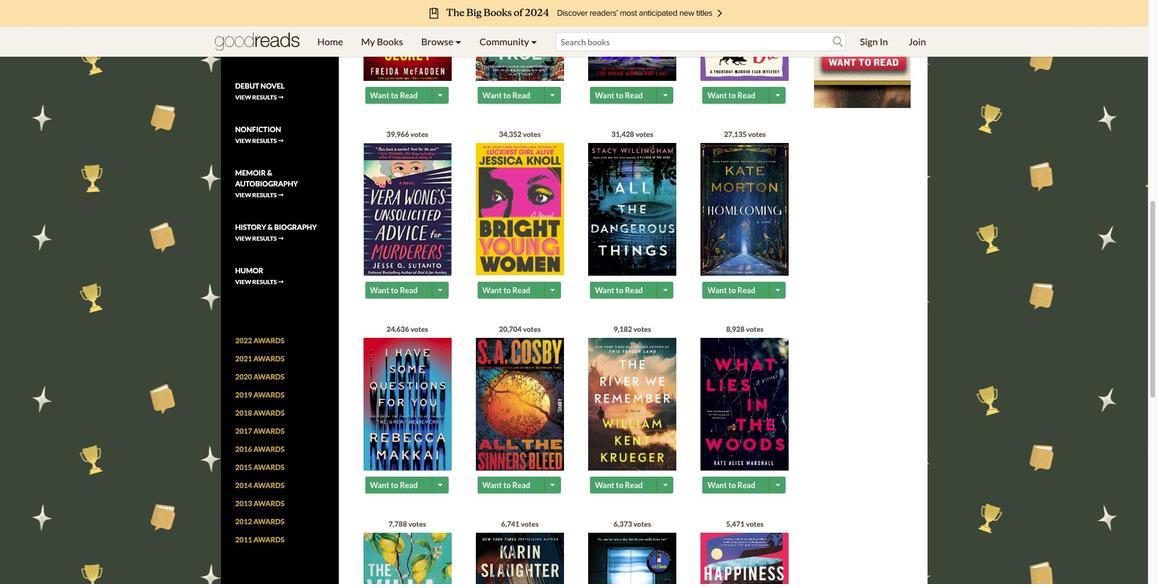 Task type: describe. For each thing, give the bounding box(es) containing it.
2017 awards link
[[235, 427, 285, 436]]

2012 awards link
[[235, 518, 285, 527]]

sign
[[860, 36, 878, 47]]

want up "24,636"
[[370, 285, 389, 295]]

2011
[[235, 536, 252, 545]]

2020 awards link
[[235, 373, 285, 382]]

2018 awards link
[[235, 409, 285, 418]]

▾ for browse ▾
[[455, 36, 461, 47]]

awards for 2019 awards
[[253, 391, 285, 400]]

6,373
[[614, 520, 632, 529]]

2022 awards
[[235, 337, 285, 346]]

→ inside memoir & autobiography view results →
[[278, 192, 284, 199]]

view inside nonfiction view results →
[[235, 137, 251, 145]]

27,135
[[724, 130, 747, 139]]

want up 31,428
[[595, 90, 614, 100]]

results inside debut novel view results →
[[252, 94, 277, 101]]

to up 20,704
[[503, 285, 511, 295]]

happiness falls by angie  kim image
[[701, 533, 789, 585]]

20,704
[[499, 325, 522, 334]]

the housemaid's secret by freida mcfadden image
[[363, 0, 451, 83]]

votes for 31,428 votes
[[636, 130, 653, 139]]

my
[[361, 36, 375, 47]]

votes for 6,741 votes
[[521, 520, 539, 529]]

want to read for want to read button over 27,135
[[707, 90, 755, 100]]

votes for 6,373 votes
[[633, 520, 651, 529]]

to up 7,788
[[391, 480, 398, 490]]

2018 awards
[[235, 409, 285, 418]]

results inside young adult fiction view results →
[[252, 50, 277, 58]]

read for want to read button over 27,135
[[737, 90, 755, 100]]

view inside history & biography view results →
[[235, 235, 251, 242]]

to up the 6,741
[[503, 480, 511, 490]]

2013 awards link
[[235, 500, 285, 509]]

all the dangerous things by stacy willingham image
[[588, 143, 676, 277]]

want to read for want to read button over 31,428
[[595, 90, 643, 100]]

want to read for want to read button over 7,788
[[370, 480, 418, 490]]

2019
[[235, 391, 252, 400]]

want to read button up 31,428
[[590, 87, 658, 104]]

home link
[[308, 27, 352, 57]]

history & biography view results →
[[235, 223, 317, 242]]

votes for 8,928 votes
[[746, 325, 764, 334]]

debut novel view results →
[[235, 82, 285, 101]]

community ▾
[[480, 36, 537, 47]]

votes for 7,788 votes
[[408, 520, 426, 529]]

young
[[235, 38, 261, 47]]

31,428
[[612, 130, 634, 139]]

2014 awards
[[235, 482, 285, 491]]

memoir & autobiography view results →
[[235, 169, 298, 199]]

2016 awards link
[[235, 445, 285, 454]]

5,471
[[726, 520, 745, 529]]

want up 34,352 at the top left of the page
[[482, 90, 502, 100]]

awards for 2015 awards
[[253, 463, 285, 472]]

2016
[[235, 445, 252, 454]]

to up 6,373
[[616, 480, 623, 490]]

6,741
[[501, 520, 520, 529]]

votes for 39,966 votes
[[411, 130, 428, 139]]

2021 awards link
[[235, 355, 285, 364]]

2014
[[235, 482, 252, 491]]

votes for 9,182 votes
[[633, 325, 651, 334]]

▾ for community ▾
[[531, 36, 537, 47]]

2015 awards link
[[235, 463, 285, 472]]

24,636
[[386, 325, 409, 334]]

want up 9,182
[[595, 285, 614, 295]]

read for want to read button over 8,928
[[737, 285, 755, 295]]

results inside nonfiction view results →
[[252, 137, 277, 145]]

home
[[317, 36, 343, 47]]

2013 awards
[[235, 500, 285, 509]]

the only one left by riley sager image
[[588, 0, 676, 81]]

31,428 votes
[[612, 130, 653, 139]]

want to read for want to read button over 9,182
[[595, 285, 643, 295]]

awards for 2022 awards
[[253, 337, 285, 346]]

Search books text field
[[555, 32, 846, 51]]

nonfiction view results →
[[235, 125, 284, 145]]

24,636 votes
[[386, 325, 428, 334]]

→ inside debut novel view results →
[[278, 94, 284, 101]]

community
[[480, 36, 529, 47]]

34,352 votes
[[499, 130, 541, 139]]

2011 awards link
[[235, 536, 285, 545]]

2013
[[235, 500, 252, 509]]

2014 awards link
[[235, 482, 285, 491]]

want to read button up 34,352 at the top left of the page
[[478, 87, 546, 104]]

awards for 2016 awards
[[253, 445, 285, 454]]

view inside memoir & autobiography view results →
[[235, 192, 251, 199]]

want up 39,966
[[370, 90, 389, 100]]

20,704 votes
[[499, 325, 541, 334]]

read for want to read button over 31,428
[[625, 90, 643, 100]]

want to read button up 9,182
[[590, 282, 658, 299]]

2017 awards
[[235, 427, 285, 436]]

join link
[[900, 27, 935, 57]]

to up "24,636"
[[391, 285, 398, 295]]

want to read for want to read button above "24,636"
[[370, 285, 418, 295]]

read for want to read button above "24,636"
[[400, 285, 418, 295]]

to up 31,428
[[616, 90, 623, 100]]

2012
[[235, 518, 252, 527]]

39,966
[[386, 130, 409, 139]]

read for want to read button over 7,788
[[400, 480, 418, 490]]

sign in
[[860, 36, 888, 47]]

want to read for want to read button over 8,928
[[707, 285, 755, 295]]

want up 27,135
[[707, 90, 727, 100]]

want up 20,704
[[482, 285, 502, 295]]

the coworker by freida mcfadden image
[[588, 533, 676, 585]]

want to read for want to read button on top of 5,471
[[707, 480, 755, 490]]

debut
[[235, 82, 259, 91]]

9,182 votes
[[614, 325, 651, 334]]

what lies in the woods by kate alice marshall image
[[701, 338, 789, 471]]

bright young women by jessica knoll image
[[476, 143, 564, 275]]

6,373 votes
[[614, 520, 651, 529]]

6,741 votes
[[501, 520, 539, 529]]

2022 awards link
[[235, 337, 285, 346]]

sign in link
[[851, 27, 897, 57]]

autobiography
[[235, 180, 298, 189]]

→ inside history & biography view results →
[[278, 235, 284, 242]]

books
[[377, 36, 403, 47]]

read for want to read button on top of 20,704
[[512, 285, 530, 295]]

awards for 2013 awards
[[253, 500, 285, 509]]

awards for 2017 awards
[[253, 427, 285, 436]]

2021
[[235, 355, 252, 364]]

7,788
[[389, 520, 407, 529]]



Task type: locate. For each thing, give the bounding box(es) containing it.
6 awards from the top
[[253, 427, 285, 436]]

read up 7,788 votes
[[400, 480, 418, 490]]

vera wong's unsolicited advice for murderers by jesse q. sutanto image
[[363, 143, 451, 279]]

votes right "24,636"
[[411, 325, 428, 334]]

9,182
[[614, 325, 632, 334]]

& for memoir
[[267, 169, 272, 178]]

votes right 9,182
[[633, 325, 651, 334]]

nonfiction
[[235, 125, 281, 134]]

& for history
[[268, 223, 273, 232]]

want to read button up "24,636"
[[365, 282, 433, 299]]

→ down novel in the top of the page
[[278, 94, 284, 101]]

want to read button up the 6,741
[[478, 477, 546, 494]]

menu containing home
[[308, 27, 546, 57]]

fiction
[[288, 38, 317, 47]]

read up 9,182 votes
[[625, 285, 643, 295]]

view down debut
[[235, 94, 251, 101]]

want to read button up 5,471
[[703, 477, 771, 494]]

4 results from the top
[[252, 192, 277, 199]]

want to read for want to read button on top of 20,704
[[482, 285, 530, 295]]

5 awards from the top
[[253, 409, 285, 418]]

read up 31,428 votes
[[625, 90, 643, 100]]

to up 34,352 at the top left of the page
[[503, 90, 511, 100]]

& up autobiography in the top of the page
[[267, 169, 272, 178]]

want to read button up 8,928
[[703, 282, 771, 299]]

read up 6,741 votes
[[512, 480, 530, 490]]

to up 8,928
[[728, 285, 736, 295]]

want up 8,928
[[707, 285, 727, 295]]

want to read up 27,135
[[707, 90, 755, 100]]

advertisement element
[[814, 0, 910, 108]]

the last devil to die by richard osman image
[[701, 0, 789, 81]]

read for want to read button over 39,966
[[400, 90, 418, 100]]

want up 7,788
[[370, 480, 389, 490]]

awards up 2020 awards
[[253, 355, 285, 364]]

1 horizontal spatial ▾
[[531, 36, 537, 47]]

1 → from the top
[[278, 50, 284, 58]]

read up 27,135 votes
[[737, 90, 755, 100]]

want up 6,373
[[595, 480, 614, 490]]

→ inside young adult fiction view results →
[[278, 50, 284, 58]]

2 → from the top
[[278, 94, 284, 101]]

2015
[[235, 463, 252, 472]]

2022
[[235, 337, 252, 346]]

1 ▾ from the left
[[455, 36, 461, 47]]

votes right 39,966
[[411, 130, 428, 139]]

2021 awards
[[235, 355, 285, 364]]

to up 5,471
[[728, 480, 736, 490]]

menu
[[308, 27, 546, 57]]

results inside humor view results →
[[252, 279, 277, 286]]

to up 39,966
[[391, 90, 398, 100]]

want
[[370, 90, 389, 100], [482, 90, 502, 100], [595, 90, 614, 100], [707, 90, 727, 100], [370, 285, 389, 295], [482, 285, 502, 295], [595, 285, 614, 295], [707, 285, 727, 295], [370, 480, 389, 490], [482, 480, 502, 490], [595, 480, 614, 490], [707, 480, 727, 490]]

adult
[[263, 38, 286, 47]]

awards
[[253, 337, 285, 346], [253, 355, 285, 364], [253, 373, 285, 382], [253, 391, 285, 400], [253, 409, 285, 418], [253, 427, 285, 436], [253, 445, 285, 454], [253, 463, 285, 472], [253, 482, 285, 491], [253, 500, 285, 509], [253, 518, 285, 527], [253, 536, 285, 545]]

2012 awards
[[235, 518, 285, 527]]

votes right 6,373
[[633, 520, 651, 529]]

read up 20,704 votes
[[512, 285, 530, 295]]

& right history
[[268, 223, 273, 232]]

&
[[267, 169, 272, 178], [268, 223, 273, 232]]

▾ right the community
[[531, 36, 537, 47]]

awards for 2018 awards
[[253, 409, 285, 418]]

awards for 2012 awards
[[253, 518, 285, 527]]

6 view from the top
[[235, 279, 251, 286]]

5 → from the top
[[278, 235, 284, 242]]

awards down '2015 awards'
[[253, 482, 285, 491]]

view down humor at top left
[[235, 279, 251, 286]]

7 awards from the top
[[253, 445, 285, 454]]

2020
[[235, 373, 252, 382]]

results inside memoir & autobiography view results →
[[252, 192, 277, 199]]

view down young
[[235, 50, 251, 58]]

want up the 6,741
[[482, 480, 502, 490]]

want to read
[[370, 90, 418, 100], [482, 90, 530, 100], [595, 90, 643, 100], [707, 90, 755, 100], [370, 285, 418, 295], [482, 285, 530, 295], [595, 285, 643, 295], [707, 285, 755, 295], [370, 480, 418, 490], [482, 480, 530, 490], [595, 480, 643, 490], [707, 480, 755, 490]]

4 awards from the top
[[253, 391, 285, 400]]

awards up 2021 awards link
[[253, 337, 285, 346]]

view
[[235, 50, 251, 58], [235, 94, 251, 101], [235, 137, 251, 145], [235, 192, 251, 199], [235, 235, 251, 242], [235, 279, 251, 286]]

read for want to read button on top of 6,373
[[625, 480, 643, 490]]

3 → from the top
[[278, 137, 284, 145]]

browse
[[421, 36, 453, 47]]

awards up 2014 awards link
[[253, 463, 285, 472]]

2016 awards
[[235, 445, 285, 454]]

want to read button up 20,704
[[478, 282, 546, 299]]

votes for 27,135 votes
[[748, 130, 766, 139]]

read up the 39,966 votes
[[400, 90, 418, 100]]

results down novel in the top of the page
[[252, 94, 277, 101]]

want to read up the 6,741
[[482, 480, 530, 490]]

want to read up 39,966
[[370, 90, 418, 100]]

view inside humor view results →
[[235, 279, 251, 286]]

read up 5,471 votes
[[737, 480, 755, 490]]

want to read up 9,182
[[595, 285, 643, 295]]

young adult fiction view results →
[[235, 38, 317, 58]]

want up 5,471
[[707, 480, 727, 490]]

read for want to read button on top of 5,471
[[737, 480, 755, 490]]

none of this is true by lisa jewell image
[[476, 0, 564, 82]]

8,928 votes
[[726, 325, 764, 334]]

want to read up 5,471
[[707, 480, 755, 490]]

want to read for want to read button over 39,966
[[370, 90, 418, 100]]

view down memoir
[[235, 192, 251, 199]]

→
[[278, 50, 284, 58], [278, 94, 284, 101], [278, 137, 284, 145], [278, 192, 284, 199], [278, 235, 284, 242], [278, 279, 284, 286]]

awards for 2020 awards
[[253, 373, 285, 382]]

to up 9,182
[[616, 285, 623, 295]]

awards for 2014 awards
[[253, 482, 285, 491]]

2 view from the top
[[235, 94, 251, 101]]

awards down 2017 awards
[[253, 445, 285, 454]]

2017
[[235, 427, 252, 436]]

→ down history & biography view results →
[[278, 279, 284, 286]]

results down autobiography in the top of the page
[[252, 192, 277, 199]]

the river we remember by william kent krueger image
[[588, 338, 676, 471]]

10 awards from the top
[[253, 500, 285, 509]]

6 → from the top
[[278, 279, 284, 286]]

read for want to read button above the 6,741
[[512, 480, 530, 490]]

join
[[909, 36, 926, 47]]

want to read button up 6,373
[[590, 477, 658, 494]]

results down humor at top left
[[252, 279, 277, 286]]

1 results from the top
[[252, 50, 277, 58]]

→ down the biography on the top left
[[278, 235, 284, 242]]

7,788 votes
[[389, 520, 426, 529]]

results
[[252, 50, 277, 58], [252, 94, 277, 101], [252, 137, 277, 145], [252, 192, 277, 199], [252, 235, 277, 242], [252, 279, 277, 286]]

2 results from the top
[[252, 94, 277, 101]]

in
[[880, 36, 888, 47]]

→ down adult
[[278, 50, 284, 58]]

→ inside nonfiction view results →
[[278, 137, 284, 145]]

39,966 votes
[[386, 130, 428, 139]]

votes for 24,636 votes
[[411, 325, 428, 334]]

2019 awards link
[[235, 391, 285, 400]]

1 view from the top
[[235, 50, 251, 58]]

2018
[[235, 409, 252, 418]]

the most anticipated books of 2024 image
[[91, 0, 1057, 27]]

want to read up 31,428
[[595, 90, 643, 100]]

4 view from the top
[[235, 192, 251, 199]]

& inside memoir & autobiography view results →
[[267, 169, 272, 178]]

browse ▾ button
[[412, 27, 471, 57]]

biography
[[274, 223, 317, 232]]

want to read button up 7,788
[[365, 477, 433, 494]]

results down adult
[[252, 50, 277, 58]]

want to read up 34,352 at the top left of the page
[[482, 90, 530, 100]]

want to read up 7,788
[[370, 480, 418, 490]]

view inside young adult fiction view results →
[[235, 50, 251, 58]]

8 awards from the top
[[253, 463, 285, 472]]

votes right 27,135
[[748, 130, 766, 139]]

3 awards from the top
[[253, 373, 285, 382]]

1 awards from the top
[[253, 337, 285, 346]]

votes
[[411, 130, 428, 139], [523, 130, 541, 139], [636, 130, 653, 139], [748, 130, 766, 139], [411, 325, 428, 334], [523, 325, 541, 334], [633, 325, 651, 334], [746, 325, 764, 334], [408, 520, 426, 529], [521, 520, 539, 529], [633, 520, 651, 529], [746, 520, 764, 529]]

0 horizontal spatial ▾
[[455, 36, 461, 47]]

votes right the 6,741
[[521, 520, 539, 529]]

34,352
[[499, 130, 522, 139]]

browse ▾
[[421, 36, 461, 47]]

2015 awards
[[235, 463, 285, 472]]

▾
[[455, 36, 461, 47], [531, 36, 537, 47]]

votes for 34,352 votes
[[523, 130, 541, 139]]

awards for 2021 awards
[[253, 355, 285, 364]]

votes right 20,704
[[523, 325, 541, 334]]

read for want to read button on top of 34,352 at the top left of the page
[[512, 90, 530, 100]]

view inside debut novel view results →
[[235, 94, 251, 101]]

awards up 2011 awards link
[[253, 518, 285, 527]]

2020 awards
[[235, 373, 285, 382]]

history
[[235, 223, 266, 232]]

results down the nonfiction
[[252, 137, 277, 145]]

humor
[[235, 267, 263, 276]]

0 vertical spatial &
[[267, 169, 272, 178]]

4 → from the top
[[278, 192, 284, 199]]

want to read up 6,373
[[595, 480, 643, 490]]

votes for 5,471 votes
[[746, 520, 764, 529]]

3 results from the top
[[252, 137, 277, 145]]

awards down 2012 awards
[[253, 536, 285, 545]]

want to read button up 39,966
[[365, 87, 433, 104]]

3 view from the top
[[235, 137, 251, 145]]

5,471 votes
[[726, 520, 764, 529]]

1 vertical spatial &
[[268, 223, 273, 232]]

6 results from the top
[[252, 279, 277, 286]]

view down history
[[235, 235, 251, 242]]

to up 27,135
[[728, 90, 736, 100]]

after that night by karin slaughter image
[[476, 533, 564, 585]]

2 ▾ from the left
[[531, 36, 537, 47]]

2019 awards
[[235, 391, 285, 400]]

homecoming by kate morton image
[[701, 143, 789, 276]]

read for want to read button over 9,182
[[625, 285, 643, 295]]

5 view from the top
[[235, 235, 251, 242]]

to
[[391, 90, 398, 100], [503, 90, 511, 100], [616, 90, 623, 100], [728, 90, 736, 100], [391, 285, 398, 295], [503, 285, 511, 295], [616, 285, 623, 295], [728, 285, 736, 295], [391, 480, 398, 490], [503, 480, 511, 490], [616, 480, 623, 490], [728, 480, 736, 490]]

awards down the 2019 awards link
[[253, 409, 285, 418]]

27,135 votes
[[724, 130, 766, 139]]

awards down 2020 awards
[[253, 391, 285, 400]]

memoir
[[235, 169, 266, 178]]

5 results from the top
[[252, 235, 277, 242]]

my books link
[[352, 27, 412, 57]]

read up 6,373 votes
[[625, 480, 643, 490]]

want to read up 8,928
[[707, 285, 755, 295]]

want to read up 20,704
[[482, 285, 530, 295]]

votes right 31,428
[[636, 130, 653, 139]]

view down the nonfiction
[[235, 137, 251, 145]]

awards for 2011 awards
[[253, 536, 285, 545]]

the villa by rachel hawkins image
[[363, 533, 451, 585]]

votes right 8,928
[[746, 325, 764, 334]]

read up 24,636 votes at bottom left
[[400, 285, 418, 295]]

votes for 20,704 votes
[[523, 325, 541, 334]]

all the sinners bleed by s.a. cosby image
[[476, 338, 564, 472]]

2011 awards
[[235, 536, 285, 545]]

votes right 5,471
[[746, 520, 764, 529]]

read up "8,928 votes"
[[737, 285, 755, 295]]

want to read for want to read button on top of 6,373
[[595, 480, 643, 490]]

2 awards from the top
[[253, 355, 285, 364]]

humor view results →
[[235, 267, 284, 286]]

→ inside humor view results →
[[278, 279, 284, 286]]

want to read for want to read button on top of 34,352 at the top left of the page
[[482, 90, 530, 100]]

9 awards from the top
[[253, 482, 285, 491]]

community ▾ button
[[471, 27, 546, 57]]

i have some questions for you by rebecca makkai image
[[363, 338, 451, 471]]

8,928
[[726, 325, 745, 334]]

want to read button
[[365, 87, 433, 104], [478, 87, 546, 104], [590, 87, 658, 104], [703, 87, 771, 104], [365, 282, 433, 299], [478, 282, 546, 299], [590, 282, 658, 299], [703, 282, 771, 299], [365, 477, 433, 494], [478, 477, 546, 494], [590, 477, 658, 494], [703, 477, 771, 494]]

Search for books to add to your shelves search field
[[555, 32, 846, 51]]

→ down the nonfiction
[[278, 137, 284, 145]]

results inside history & biography view results →
[[252, 235, 277, 242]]

want to read button up 27,135
[[703, 87, 771, 104]]

12 awards from the top
[[253, 536, 285, 545]]

want to read up "24,636"
[[370, 285, 418, 295]]

want to read for want to read button above the 6,741
[[482, 480, 530, 490]]

novel
[[261, 82, 285, 91]]

→ down autobiography in the top of the page
[[278, 192, 284, 199]]

11 awards from the top
[[253, 518, 285, 527]]

my books
[[361, 36, 403, 47]]

awards up 2012 awards
[[253, 500, 285, 509]]

▾ right browse
[[455, 36, 461, 47]]

& inside history & biography view results →
[[268, 223, 273, 232]]

awards down 2021 awards link
[[253, 373, 285, 382]]



Task type: vqa. For each thing, say whether or not it's contained in the screenshot.
1st the results from the top
yes



